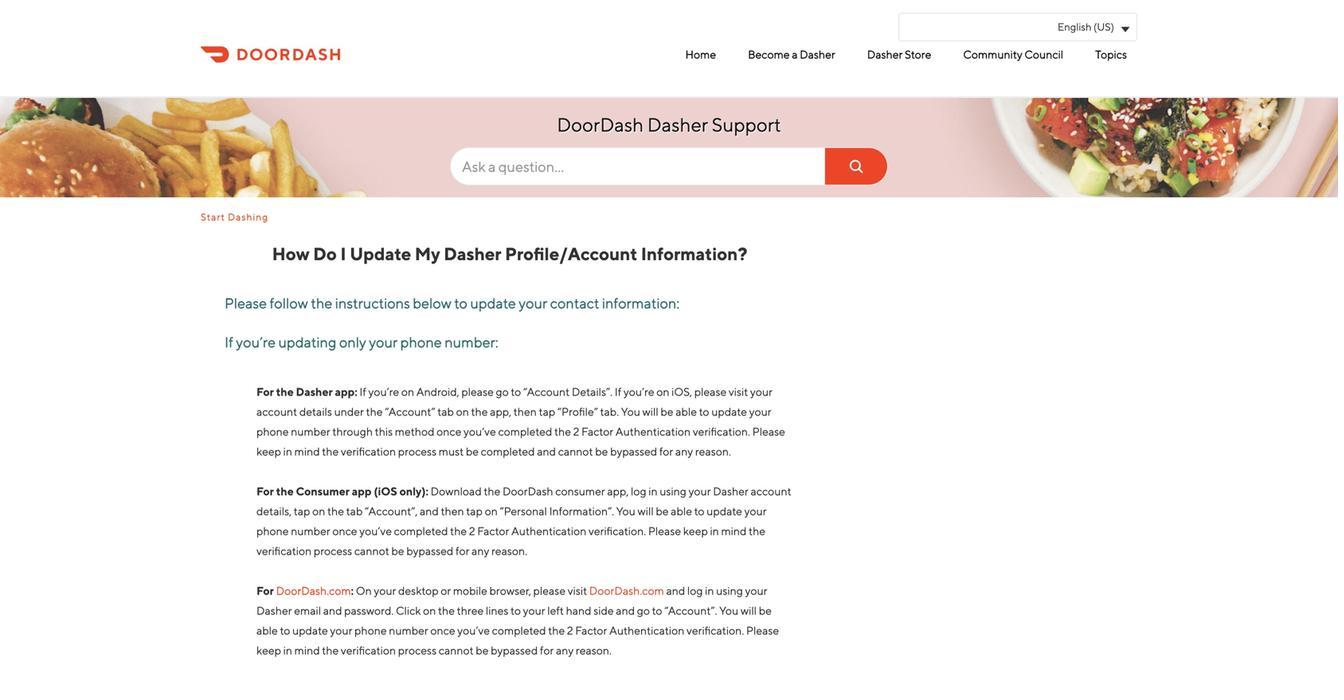 Task type: locate. For each thing, give the bounding box(es) containing it.
1 horizontal spatial any
[[556, 644, 574, 657]]

mind for and log in using your dasher email and password. click on the three lines to your left hand side and go to "account". you will be able to update your phone number once you've completed the 2 factor authentication verification. please keep in mind the verification process cannot be bypassed for any reason.
[[294, 644, 320, 657]]

process down click
[[398, 644, 437, 657]]

please inside download the doordash consumer app, log in using your dasher account details, tap on the tab "account", and then tap on "personal information". you will be able to update your phone number once you've completed the 2 factor authentication verification. please keep in mind the verification process cannot be bypassed for any reason.
[[648, 525, 681, 538]]

once inside download the doordash consumer app, log in using your dasher account details, tap on the tab "account", and then tap on "personal information". you will be able to update your phone number once you've completed the 2 factor authentication verification. please keep in mind the verification process cannot be bypassed for any reason.
[[332, 525, 357, 538]]

0 vertical spatial for
[[256, 385, 274, 399]]

dashing
[[228, 211, 269, 223]]

0 horizontal spatial cannot
[[354, 545, 389, 558]]

able for app,
[[671, 505, 692, 518]]

any for dasher
[[472, 545, 489, 558]]

authentication inside and log in using your dasher email and password. click on the three lines to your left hand side and go to "account". you will be able to update your phone number once you've completed the 2 factor authentication verification. please keep in mind the verification process cannot be bypassed for any reason.
[[609, 624, 684, 638]]

factor for password.
[[575, 624, 607, 638]]

1 horizontal spatial if
[[359, 385, 366, 399]]

go right side
[[637, 605, 650, 618]]

tap inside if you're on android, please go to "account details". if you're on ios, please visit your account details under the "account" tab on the app, then tap "profile" tab. you will be able to update your phone number through this method once you've completed the 2 factor authentication verification. please keep in mind the verification process must be completed and cannot be bypassed for any reason.
[[539, 405, 555, 419]]

you inside download the doordash consumer app, log in using your dasher account details, tap on the tab "account", and then tap on "personal information". you will be able to update your phone number once you've completed the 2 factor authentication verification. please keep in mind the verification process cannot be bypassed for any reason.
[[616, 505, 635, 518]]

process down method
[[398, 445, 437, 458]]

0 vertical spatial verification.
[[693, 425, 750, 438]]

any down left
[[556, 644, 574, 657]]

number for and log in using your dasher email and password. click on the three lines to your left hand side and go to "account". you will be able to update your phone number once you've completed the 2 factor authentication verification. please keep in mind the verification process cannot be bypassed for any reason.
[[389, 624, 428, 638]]

0 vertical spatial log
[[631, 485, 646, 498]]

any inside download the doordash consumer app, log in using your dasher account details, tap on the tab "account", and then tap on "personal information". you will be able to update your phone number once you've completed the 2 factor authentication verification. please keep in mind the verification process cannot be bypassed for any reason.
[[472, 545, 489, 558]]

you right tab.
[[621, 405, 640, 419]]

account inside download the doordash consumer app, log in using your dasher account details, tap on the tab "account", and then tap on "personal information". you will be able to update your phone number once you've completed the 2 factor authentication verification. please keep in mind the verification process cannot be bypassed for any reason.
[[751, 485, 791, 498]]

you right information".
[[616, 505, 635, 518]]

then down download
[[441, 505, 464, 518]]

doordash.com link
[[276, 585, 351, 598], [589, 585, 664, 598]]

2 for your
[[469, 525, 475, 538]]

authentication down side
[[609, 624, 684, 638]]

factor down the "personal
[[477, 525, 509, 538]]

app,
[[490, 405, 511, 419], [607, 485, 629, 498]]

how do i update my dasher profile/account information?
[[272, 244, 747, 264]]

0 vertical spatial account
[[256, 405, 297, 419]]

tab down android,
[[437, 405, 454, 419]]

start
[[201, 211, 225, 223]]

cannot down the three
[[439, 644, 474, 657]]

tab inside download the doordash consumer app, log in using your dasher account details, tap on the tab "account", and then tap on "personal information". you will be able to update your phone number once you've completed the 2 factor authentication verification. please keep in mind the verification process cannot be bypassed for any reason.
[[346, 505, 363, 518]]

1 vertical spatial cannot
[[354, 545, 389, 558]]

2 vertical spatial able
[[256, 624, 278, 638]]

number down "details"
[[291, 425, 330, 438]]

1 vertical spatial log
[[687, 585, 703, 598]]

1 horizontal spatial doordash
[[557, 113, 644, 136]]

2 down "profile"
[[573, 425, 579, 438]]

reason. inside if you're on android, please go to "account details". if you're on ios, please visit your account details under the "account" tab on the app, then tap "profile" tab. you will be able to update your phone number through this method once you've completed the 2 factor authentication verification. please keep in mind the verification process must be completed and cannot be bypassed for any reason.
[[695, 445, 731, 458]]

1 horizontal spatial bypassed
[[491, 644, 538, 657]]

will right information".
[[638, 505, 654, 518]]

information:
[[602, 295, 679, 312]]

app, down number:
[[490, 405, 511, 419]]

2 horizontal spatial if
[[615, 385, 621, 399]]

keep inside and log in using your dasher email and password. click on the three lines to your left hand side and go to "account". you will be able to update your phone number once you've completed the 2 factor authentication verification. please keep in mind the verification process cannot be bypassed for any reason.
[[256, 644, 281, 657]]

number
[[291, 425, 330, 438], [291, 525, 330, 538], [389, 624, 428, 638]]

any down ios,
[[675, 445, 693, 458]]

2 vertical spatial you've
[[457, 624, 490, 638]]

1 vertical spatial reason.
[[491, 545, 527, 558]]

cannot
[[558, 445, 593, 458], [354, 545, 389, 558], [439, 644, 474, 657]]

then
[[514, 405, 537, 419], [441, 505, 464, 518]]

please inside and log in using your dasher email and password. click on the three lines to your left hand side and go to "account". you will be able to update your phone number once you've completed the 2 factor authentication verification. please keep in mind the verification process cannot be bypassed for any reason.
[[746, 624, 779, 638]]

please follow the instructions below to update your contact information:
[[225, 295, 679, 312]]

process up :
[[314, 545, 352, 558]]

authentication
[[615, 425, 691, 438], [511, 525, 586, 538], [609, 624, 684, 638]]

go inside and log in using your dasher email and password. click on the three lines to your left hand side and go to "account". you will be able to update your phone number once you've completed the 2 factor authentication verification. please keep in mind the verification process cannot be bypassed for any reason.
[[637, 605, 650, 618]]

keep for download the doordash consumer app, log in using your dasher account details, tap on the tab "account", and then tap on "personal information". you will be able to update your phone number once you've completed the 2 factor authentication verification. please keep in mind the verification process cannot be bypassed for any reason.
[[683, 525, 708, 538]]

authentication for information".
[[511, 525, 586, 538]]

once for three
[[430, 624, 455, 638]]

once down "or"
[[430, 624, 455, 638]]

consumer
[[296, 485, 350, 498]]

0 horizontal spatial doordash
[[503, 485, 553, 498]]

any inside and log in using your dasher email and password. click on the three lines to your left hand side and go to "account". you will be able to update your phone number once you've completed the 2 factor authentication verification. please keep in mind the verification process cannot be bypassed for any reason.
[[556, 644, 574, 657]]

english (us)
[[1058, 21, 1114, 33]]

you've inside if you're on android, please go to "account details". if you're on ios, please visit your account details under the "account" tab on the app, then tap "profile" tab. you will be able to update your phone number through this method once you've completed the 2 factor authentication verification. please keep in mind the verification process must be completed and cannot be bypassed for any reason.
[[464, 425, 496, 438]]

0 horizontal spatial doordash.com
[[276, 585, 351, 598]]

1 horizontal spatial doordash.com
[[589, 585, 664, 598]]

2 horizontal spatial cannot
[[558, 445, 593, 458]]

0 vertical spatial app,
[[490, 405, 511, 419]]

able inside download the doordash consumer app, log in using your dasher account details, tap on the tab "account", and then tap on "personal information". you will be able to update your phone number once you've completed the 2 factor authentication verification. please keep in mind the verification process cannot be bypassed for any reason.
[[671, 505, 692, 518]]

0 horizontal spatial any
[[472, 545, 489, 558]]

tap
[[539, 405, 555, 419], [294, 505, 310, 518], [466, 505, 483, 518]]

mind inside download the doordash consumer app, log in using your dasher account details, tap on the tab "account", and then tap on "personal information". you will be able to update your phone number once you've completed the 2 factor authentication verification. please keep in mind the verification process cannot be bypassed for any reason.
[[721, 525, 747, 538]]

please
[[225, 295, 267, 312], [752, 425, 785, 438], [648, 525, 681, 538], [746, 624, 779, 638]]

0 vertical spatial then
[[514, 405, 537, 419]]

click
[[396, 605, 421, 618]]

visit up hand
[[568, 585, 587, 598]]

cannot inside and log in using your dasher email and password. click on the three lines to your left hand side and go to "account". you will be able to update your phone number once you've completed the 2 factor authentication verification. please keep in mind the verification process cannot be bypassed for any reason.
[[439, 644, 474, 657]]

2 down download
[[469, 525, 475, 538]]

community
[[963, 48, 1022, 61]]

1 horizontal spatial using
[[716, 585, 743, 598]]

and right email
[[323, 605, 342, 618]]

reason.
[[695, 445, 731, 458], [491, 545, 527, 558], [576, 644, 612, 657]]

1 vertical spatial tab
[[346, 505, 363, 518]]

if right app:
[[359, 385, 366, 399]]

1 vertical spatial verification
[[256, 545, 312, 558]]

cannot for in
[[354, 545, 389, 558]]

1 horizontal spatial doordash.com link
[[589, 585, 664, 598]]

2 vertical spatial bypassed
[[491, 644, 538, 657]]

once for tap
[[332, 525, 357, 538]]

1 horizontal spatial for
[[540, 644, 554, 657]]

cannot down "profile"
[[558, 445, 593, 458]]

able inside and log in using your dasher email and password. click on the three lines to your left hand side and go to "account". you will be able to update your phone number once you've completed the 2 factor authentication verification. please keep in mind the verification process cannot be bypassed for any reason.
[[256, 624, 278, 638]]

doordash.com
[[276, 585, 351, 598], [589, 585, 664, 598]]

bypassed down lines
[[491, 644, 538, 657]]

1 vertical spatial using
[[716, 585, 743, 598]]

1 vertical spatial mind
[[721, 525, 747, 538]]

0 vertical spatial process
[[398, 445, 437, 458]]

factor down side
[[575, 624, 607, 638]]

1 vertical spatial app,
[[607, 485, 629, 498]]

for inside download the doordash consumer app, log in using your dasher account details, tap on the tab "account", and then tap on "personal information". you will be able to update your phone number once you've completed the 2 factor authentication verification. please keep in mind the verification process cannot be bypassed for any reason.
[[456, 545, 469, 558]]

0 vertical spatial keep
[[256, 445, 281, 458]]

1 vertical spatial number
[[291, 525, 330, 538]]

2 vertical spatial authentication
[[609, 624, 684, 638]]

then down "account
[[514, 405, 537, 419]]

doordash.com link up email
[[276, 585, 351, 598]]

on down consumer
[[312, 505, 325, 518]]

then inside if you're on android, please go to "account details". if you're on ios, please visit your account details under the "account" tab on the app, then tap "profile" tab. you will be able to update your phone number through this method once you've completed the 2 factor authentication verification. please keep in mind the verification process must be completed and cannot be bypassed for any reason.
[[514, 405, 537, 419]]

you've down "account",
[[359, 525, 392, 538]]

you inside if you're on android, please go to "account details". if you're on ios, please visit your account details under the "account" tab on the app, then tap "profile" tab. you will be able to update your phone number through this method once you've completed the 2 factor authentication verification. please keep in mind the verification process must be completed and cannot be bypassed for any reason.
[[621, 405, 640, 419]]

0 horizontal spatial using
[[660, 485, 686, 498]]

0 vertical spatial number
[[291, 425, 330, 438]]

cannot inside download the doordash consumer app, log in using your dasher account details, tap on the tab "account", and then tap on "personal information". you will be able to update your phone number once you've completed the 2 factor authentication verification. please keep in mind the verification process cannot be bypassed for any reason.
[[354, 545, 389, 558]]

0 vertical spatial factor
[[581, 425, 613, 438]]

2 horizontal spatial tap
[[539, 405, 555, 419]]

topics
[[1095, 48, 1127, 61]]

in
[[283, 445, 292, 458], [649, 485, 658, 498], [710, 525, 719, 538], [705, 585, 714, 598], [283, 644, 292, 657]]

will inside download the doordash consumer app, log in using your dasher account details, tap on the tab "account", and then tap on "personal information". you will be able to update your phone number once you've completed the 2 factor authentication verification. please keep in mind the verification process cannot be bypassed for any reason.
[[638, 505, 654, 518]]

you for "account".
[[719, 605, 738, 618]]

0 horizontal spatial app,
[[490, 405, 511, 419]]

dasher
[[800, 48, 835, 61], [867, 48, 903, 61], [647, 113, 708, 136], [444, 244, 501, 264], [296, 385, 333, 399], [713, 485, 749, 498], [256, 605, 292, 618]]

1 vertical spatial go
[[637, 605, 650, 618]]

if for on
[[359, 385, 366, 399]]

Preferred Language, English (US) button
[[898, 13, 1137, 41]]

once up must
[[437, 425, 461, 438]]

0 vertical spatial bypassed
[[610, 445, 657, 458]]

1 horizontal spatial you're
[[368, 385, 399, 399]]

tab inside if you're on android, please go to "account details". if you're on ios, please visit your account details under the "account" tab on the app, then tap "profile" tab. you will be able to update your phone number through this method once you've completed the 2 factor authentication verification. please keep in mind the verification process must be completed and cannot be bypassed for any reason.
[[437, 405, 454, 419]]

left
[[547, 605, 564, 618]]

you've down the three
[[457, 624, 490, 638]]

0 horizontal spatial if
[[225, 334, 233, 351]]

2 for from the top
[[256, 485, 274, 498]]

the
[[311, 295, 332, 312], [276, 385, 294, 399], [366, 405, 383, 419], [471, 405, 488, 419], [554, 425, 571, 438], [322, 445, 339, 458], [276, 485, 294, 498], [484, 485, 500, 498], [327, 505, 344, 518], [450, 525, 467, 538], [749, 525, 765, 538], [438, 605, 455, 618], [548, 624, 565, 638], [322, 644, 339, 657]]

phone down the details,
[[256, 525, 289, 538]]

doordash.com up side
[[589, 585, 664, 598]]

tab down app
[[346, 505, 363, 518]]

2 doordash.com link from the left
[[589, 585, 664, 598]]

for
[[659, 445, 673, 458], [456, 545, 469, 558], [540, 644, 554, 657]]

go left "account
[[496, 385, 509, 399]]

0 horizontal spatial bypassed
[[406, 545, 453, 558]]

update
[[470, 295, 516, 312], [711, 405, 747, 419], [707, 505, 742, 518], [292, 624, 328, 638]]

desktop
[[398, 585, 438, 598]]

verification down password. at the bottom of page
[[341, 644, 396, 657]]

if left 'updating'
[[225, 334, 233, 351]]

verification inside and log in using your dasher email and password. click on the three lines to your left hand side and go to "account". you will be able to update your phone number once you've completed the 2 factor authentication verification. please keep in mind the verification process cannot be bypassed for any reason.
[[341, 644, 396, 657]]

to
[[454, 295, 467, 312], [511, 385, 521, 399], [699, 405, 709, 419], [694, 505, 704, 518], [511, 605, 521, 618], [652, 605, 662, 618], [280, 624, 290, 638]]

store
[[905, 48, 931, 61]]

be
[[661, 405, 673, 419], [466, 445, 479, 458], [595, 445, 608, 458], [656, 505, 669, 518], [391, 545, 404, 558], [759, 605, 772, 618], [476, 644, 489, 657]]

1 horizontal spatial go
[[637, 605, 650, 618]]

once inside if you're on android, please go to "account details". if you're on ios, please visit your account details under the "account" tab on the app, then tap "profile" tab. you will be able to update your phone number through this method once you've completed the 2 factor authentication verification. please keep in mind the verification process must be completed and cannot be bypassed for any reason.
[[437, 425, 461, 438]]

phone down password. at the bottom of page
[[354, 624, 387, 638]]

start dashing link
[[201, 211, 275, 223]]

completed down lines
[[492, 624, 546, 638]]

if up tab.
[[615, 385, 621, 399]]

2 down hand
[[567, 624, 573, 638]]

0 horizontal spatial tab
[[346, 505, 363, 518]]

process inside download the doordash consumer app, log in using your dasher account details, tap on the tab "account", and then tap on "personal information". you will be able to update your phone number once you've completed the 2 factor authentication verification. please keep in mind the verification process cannot be bypassed for any reason.
[[314, 545, 352, 558]]

menu
[[446, 41, 1131, 68]]

0 vertical spatial for
[[659, 445, 673, 458]]

app, right consumer
[[607, 485, 629, 498]]

0 vertical spatial cannot
[[558, 445, 593, 458]]

you've up must
[[464, 425, 496, 438]]

0 vertical spatial once
[[437, 425, 461, 438]]

2 vertical spatial cannot
[[439, 644, 474, 657]]

2 vertical spatial any
[[556, 644, 574, 657]]

home
[[685, 48, 716, 61]]

any up mobile
[[472, 545, 489, 558]]

you inside and log in using your dasher email and password. click on the three lines to your left hand side and go to "account". you will be able to update your phone number once you've completed the 2 factor authentication verification. please keep in mind the verification process cannot be bypassed for any reason.
[[719, 605, 738, 618]]

1 vertical spatial for
[[456, 545, 469, 558]]

2 inside and log in using your dasher email and password. click on the three lines to your left hand side and go to "account". you will be able to update your phone number once you've completed the 2 factor authentication verification. please keep in mind the verification process cannot be bypassed for any reason.
[[567, 624, 573, 638]]

0 horizontal spatial you're
[[236, 334, 276, 351]]

1 horizontal spatial reason.
[[576, 644, 612, 657]]

you've inside and log in using your dasher email and password. click on the three lines to your left hand side and go to "account". you will be able to update your phone number once you've completed the 2 factor authentication verification. please keep in mind the verification process cannot be bypassed for any reason.
[[457, 624, 490, 638]]

cannot for email
[[439, 644, 474, 657]]

mind for download the doordash consumer app, log in using your dasher account details, tap on the tab "account", and then tap on "personal information". you will be able to update your phone number once you've completed the 2 factor authentication verification. please keep in mind the verification process cannot be bypassed for any reason.
[[721, 525, 747, 538]]

1 vertical spatial process
[[314, 545, 352, 558]]

1 vertical spatial doordash
[[503, 485, 553, 498]]

2 inside download the doordash consumer app, log in using your dasher account details, tap on the tab "account", and then tap on "personal information". you will be able to update your phone number once you've completed the 2 factor authentication verification. please keep in mind the verification process cannot be bypassed for any reason.
[[469, 525, 475, 538]]

verification. inside download the doordash consumer app, log in using your dasher account details, tap on the tab "account", and then tap on "personal information". you will be able to update your phone number once you've completed the 2 factor authentication verification. please keep in mind the verification process cannot be bypassed for any reason.
[[589, 525, 646, 538]]

0 vertical spatial 2
[[573, 425, 579, 438]]

log up "account".
[[687, 585, 703, 598]]

log right consumer
[[631, 485, 646, 498]]

any for click
[[556, 644, 574, 657]]

verification inside download the doordash consumer app, log in using your dasher account details, tap on the tab "account", and then tap on "personal information". you will be able to update your phone number once you've completed the 2 factor authentication verification. please keep in mind the verification process cannot be bypassed for any reason.
[[256, 545, 312, 558]]

will right "account".
[[741, 605, 757, 618]]

you've inside download the doordash consumer app, log in using your dasher account details, tap on the tab "account", and then tap on "personal information". you will be able to update your phone number once you've completed the 2 factor authentication verification. please keep in mind the verification process cannot be bypassed for any reason.
[[359, 525, 392, 538]]

if for updating
[[225, 334, 233, 351]]

app
[[352, 485, 372, 498]]

1 vertical spatial visit
[[568, 585, 587, 598]]

2 vertical spatial verification
[[341, 644, 396, 657]]

for inside and log in using your dasher email and password. click on the three lines to your left hand side and go to "account". you will be able to update your phone number once you've completed the 2 factor authentication verification. please keep in mind the verification process cannot be bypassed for any reason.
[[540, 644, 554, 657]]

verification for and log in using your dasher email and password. click on the three lines to your left hand side and go to "account". you will be able to update your phone number once you've completed the 2 factor authentication verification. please keep in mind the verification process cannot be bypassed for any reason.
[[341, 644, 396, 657]]

verification
[[341, 445, 396, 458], [256, 545, 312, 558], [341, 644, 396, 657]]

please right android,
[[461, 385, 494, 399]]

information".
[[549, 505, 614, 518]]

log inside download the doordash consumer app, log in using your dasher account details, tap on the tab "account", and then tap on "personal information". you will be able to update your phone number once you've completed the 2 factor authentication verification. please keep in mind the verification process cannot be bypassed for any reason.
[[631, 485, 646, 498]]

keep inside download the doordash consumer app, log in using your dasher account details, tap on the tab "account", and then tap on "personal information". you will be able to update your phone number once you've completed the 2 factor authentication verification. please keep in mind the verification process cannot be bypassed for any reason.
[[683, 525, 708, 538]]

verification inside if you're on android, please go to "account details". if you're on ios, please visit your account details under the "account" tab on the app, then tap "profile" tab. you will be able to update your phone number through this method once you've completed the 2 factor authentication verification. please keep in mind the verification process must be completed and cannot be bypassed for any reason.
[[341, 445, 396, 458]]

authentication inside download the doordash consumer app, log in using your dasher account details, tap on the tab "account", and then tap on "personal information". you will be able to update your phone number once you've completed the 2 factor authentication verification. please keep in mind the verification process cannot be bypassed for any reason.
[[511, 525, 586, 538]]

bypassed inside download the doordash consumer app, log in using your dasher account details, tap on the tab "account", and then tap on "personal information". you will be able to update your phone number once you've completed the 2 factor authentication verification. please keep in mind the verification process cannot be bypassed for any reason.
[[406, 545, 453, 558]]

0 vertical spatial any
[[675, 445, 693, 458]]

app, inside if you're on android, please go to "account details". if you're on ios, please visit your account details under the "account" tab on the app, then tap "profile" tab. you will be able to update your phone number through this method once you've completed the 2 factor authentication verification. please keep in mind the verification process must be completed and cannot be bypassed for any reason.
[[490, 405, 511, 419]]

0 vertical spatial go
[[496, 385, 509, 399]]

cannot inside if you're on android, please go to "account details". if you're on ios, please visit your account details under the "account" tab on the app, then tap "profile" tab. you will be able to update your phone number through this method once you've completed the 2 factor authentication verification. please keep in mind the verification process must be completed and cannot be bypassed for any reason.
[[558, 445, 593, 458]]

1 vertical spatial authentication
[[511, 525, 586, 538]]

2 vertical spatial verification.
[[687, 624, 744, 638]]

doordash.com up email
[[276, 585, 351, 598]]

factor inside and log in using your dasher email and password. click on the three lines to your left hand side and go to "account". you will be able to update your phone number once you've completed the 2 factor authentication verification. please keep in mind the verification process cannot be bypassed for any reason.
[[575, 624, 607, 638]]

email
[[294, 605, 321, 618]]

phone inside and log in using your dasher email and password. click on the three lines to your left hand side and go to "account". you will be able to update your phone number once you've completed the 2 factor authentication verification. please keep in mind the verification process cannot be bypassed for any reason.
[[354, 624, 387, 638]]

tap right the details,
[[294, 505, 310, 518]]

authentication down the "personal
[[511, 525, 586, 538]]

you're
[[236, 334, 276, 351], [368, 385, 399, 399], [624, 385, 654, 399]]

once
[[437, 425, 461, 438], [332, 525, 357, 538], [430, 624, 455, 638]]

support
[[712, 113, 781, 136]]

verification for download the doordash consumer app, log in using your dasher account details, tap on the tab "account", and then tap on "personal information". you will be able to update your phone number once you've completed the 2 factor authentication verification. please keep in mind the verification process cannot be bypassed for any reason.
[[256, 545, 312, 558]]

number inside download the doordash consumer app, log in using your dasher account details, tap on the tab "account", and then tap on "personal information". you will be able to update your phone number once you've completed the 2 factor authentication verification. please keep in mind the verification process cannot be bypassed for any reason.
[[291, 525, 330, 538]]

once inside and log in using your dasher email and password. click on the three lines to your left hand side and go to "account". you will be able to update your phone number once you've completed the 2 factor authentication verification. please keep in mind the verification process cannot be bypassed for any reason.
[[430, 624, 455, 638]]

you're down follow
[[236, 334, 276, 351]]

once down for the consumer app (ios only):
[[332, 525, 357, 538]]

verification down this
[[341, 445, 396, 458]]

you're up "account"
[[368, 385, 399, 399]]

please
[[461, 385, 494, 399], [694, 385, 727, 399], [533, 585, 566, 598]]

factor down tab.
[[581, 425, 613, 438]]

completed down "account
[[498, 425, 552, 438]]

contact
[[550, 295, 599, 312]]

if
[[225, 334, 233, 351], [359, 385, 366, 399], [615, 385, 621, 399]]

for down ios,
[[659, 445, 673, 458]]

verification. inside and log in using your dasher email and password. click on the three lines to your left hand side and go to "account". you will be able to update your phone number once you've completed the 2 factor authentication verification. please keep in mind the verification process cannot be bypassed for any reason.
[[687, 624, 744, 638]]

for inside if you're on android, please go to "account details". if you're on ios, please visit your account details under the "account" tab on the app, then tap "profile" tab. you will be able to update your phone number through this method once you've completed the 2 factor authentication verification. please keep in mind the verification process must be completed and cannot be bypassed for any reason.
[[659, 445, 673, 458]]

dasher store link
[[863, 41, 935, 68]]

on right click
[[423, 605, 436, 618]]

2 vertical spatial for
[[256, 585, 274, 598]]

become a dasher link
[[744, 41, 839, 68]]

2 vertical spatial mind
[[294, 644, 320, 657]]

1 horizontal spatial app,
[[607, 485, 629, 498]]

2 vertical spatial reason.
[[576, 644, 612, 657]]

number down click
[[389, 624, 428, 638]]

2 vertical spatial 2
[[567, 624, 573, 638]]

you've
[[464, 425, 496, 438], [359, 525, 392, 538], [457, 624, 490, 638]]

number inside and log in using your dasher email and password. click on the three lines to your left hand side and go to "account". you will be able to update your phone number once you've completed the 2 factor authentication verification. please keep in mind the verification process cannot be bypassed for any reason.
[[389, 624, 428, 638]]

0 horizontal spatial then
[[441, 505, 464, 518]]

reason. inside download the doordash consumer app, log in using your dasher account details, tap on the tab "account", and then tap on "personal information". you will be able to update your phone number once you've completed the 2 factor authentication verification. please keep in mind the verification process cannot be bypassed for any reason.
[[491, 545, 527, 558]]

1 for from the top
[[256, 385, 274, 399]]

0 vertical spatial reason.
[[695, 445, 731, 458]]

bypassed
[[610, 445, 657, 458], [406, 545, 453, 558], [491, 644, 538, 657]]

phone down "for the dasher app:"
[[256, 425, 289, 438]]

my
[[415, 244, 440, 264]]

and inside if you're on android, please go to "account details". if you're on ios, please visit your account details under the "account" tab on the app, then tap "profile" tab. you will be able to update your phone number through this method once you've completed the 2 factor authentication verification. please keep in mind the verification process must be completed and cannot be bypassed for any reason.
[[537, 445, 556, 458]]

process inside and log in using your dasher email and password. click on the three lines to your left hand side and go to "account". you will be able to update your phone number once you've completed the 2 factor authentication verification. please keep in mind the verification process cannot be bypassed for any reason.
[[398, 644, 437, 657]]

completed inside download the doordash consumer app, log in using your dasher account details, tap on the tab "account", and then tap on "personal information". you will be able to update your phone number once you've completed the 2 factor authentication verification. please keep in mind the verification process cannot be bypassed for any reason.
[[394, 525, 448, 538]]

bypassed for password.
[[491, 644, 538, 657]]

if you're on android, please go to "account details". if you're on ios, please visit your account details under the "account" tab on the app, then tap "profile" tab. you will be able to update your phone number through this method once you've completed the 2 factor authentication verification. please keep in mind the verification process must be completed and cannot be bypassed for any reason.
[[256, 385, 785, 458]]

bypassed down tab.
[[610, 445, 657, 458]]

1 horizontal spatial visit
[[729, 385, 748, 399]]

number down the details,
[[291, 525, 330, 538]]

and down "only):"
[[420, 505, 439, 518]]

0 horizontal spatial account
[[256, 405, 297, 419]]

will right tab.
[[642, 405, 658, 419]]

only):
[[400, 485, 428, 498]]

tap down download
[[466, 505, 483, 518]]

1 vertical spatial factor
[[477, 525, 509, 538]]

1 vertical spatial for
[[256, 485, 274, 498]]

completed
[[498, 425, 552, 438], [481, 445, 535, 458], [394, 525, 448, 538], [492, 624, 546, 638]]

will inside if you're on android, please go to "account details". if you're on ios, please visit your account details under the "account" tab on the app, then tap "profile" tab. you will be able to update your phone number through this method once you've completed the 2 factor authentication verification. please keep in mind the verification process must be completed and cannot be bypassed for any reason.
[[642, 405, 658, 419]]

0 horizontal spatial log
[[631, 485, 646, 498]]

on left the "personal
[[485, 505, 498, 518]]

0 vertical spatial doordash
[[557, 113, 644, 136]]

log
[[631, 485, 646, 498], [687, 585, 703, 598]]

for up for doordash.com : on your desktop or mobile browser, please visit doordash.com
[[456, 545, 469, 558]]

0 vertical spatial able
[[676, 405, 697, 419]]

reason. inside and log in using your dasher email and password. click on the three lines to your left hand side and go to "account". you will be able to update your phone number once you've completed the 2 factor authentication verification. please keep in mind the verification process cannot be bypassed for any reason.
[[576, 644, 612, 657]]

"account"
[[385, 405, 435, 419]]

and up consumer
[[537, 445, 556, 458]]

mind inside and log in using your dasher email and password. click on the three lines to your left hand side and go to "account". you will be able to update your phone number once you've completed the 2 factor authentication verification. please keep in mind the verification process cannot be bypassed for any reason.
[[294, 644, 320, 657]]

visit right ios,
[[729, 385, 748, 399]]

bypassed inside and log in using your dasher email and password. click on the three lines to your left hand side and go to "account". you will be able to update your phone number once you've completed the 2 factor authentication verification. please keep in mind the verification process cannot be bypassed for any reason.
[[491, 644, 538, 657]]

2
[[573, 425, 579, 438], [469, 525, 475, 538], [567, 624, 573, 638]]

2 for password.
[[567, 624, 573, 638]]

account
[[256, 405, 297, 419], [751, 485, 791, 498]]

keep for and log in using your dasher email and password. click on the three lines to your left hand side and go to "account". you will be able to update your phone number once you've completed the 2 factor authentication verification. please keep in mind the verification process cannot be bypassed for any reason.
[[256, 644, 281, 657]]

go inside if you're on android, please go to "account details". if you're on ios, please visit your account details under the "account" tab on the app, then tap "profile" tab. you will be able to update your phone number through this method once you've completed the 2 factor authentication verification. please keep in mind the verification process must be completed and cannot be bypassed for any reason.
[[496, 385, 509, 399]]

1 vertical spatial any
[[472, 545, 489, 558]]

doordash.com link up side
[[589, 585, 664, 598]]

0 horizontal spatial reason.
[[491, 545, 527, 558]]

completed right must
[[481, 445, 535, 458]]

visit inside if you're on android, please go to "account details". if you're on ios, please visit your account details under the "account" tab on the app, then tap "profile" tab. you will be able to update your phone number through this method once you've completed the 2 factor authentication verification. please keep in mind the verification process must be completed and cannot be bypassed for any reason.
[[729, 385, 748, 399]]

will
[[642, 405, 658, 419], [638, 505, 654, 518], [741, 605, 757, 618]]

completed down "account",
[[394, 525, 448, 538]]

2 vertical spatial for
[[540, 644, 554, 657]]

1 horizontal spatial account
[[751, 485, 791, 498]]

2 inside if you're on android, please go to "account details". if you're on ios, please visit your account details under the "account" tab on the app, then tap "profile" tab. you will be able to update your phone number through this method once you've completed the 2 factor authentication verification. please keep in mind the verification process must be completed and cannot be bypassed for any reason.
[[573, 425, 579, 438]]

profile/account
[[505, 244, 637, 264]]

2 vertical spatial you
[[719, 605, 738, 618]]

authentication down tab.
[[615, 425, 691, 438]]

factor inside download the doordash consumer app, log in using your dasher account details, tap on the tab "account", and then tap on "personal information". you will be able to update your phone number once you've completed the 2 factor authentication verification. please keep in mind the verification process cannot be bypassed for any reason.
[[477, 525, 509, 538]]

2 horizontal spatial please
[[694, 385, 727, 399]]

1 horizontal spatial log
[[687, 585, 703, 598]]

cannot up 'on' in the left bottom of the page
[[354, 545, 389, 558]]

side
[[594, 605, 614, 618]]

1 vertical spatial bypassed
[[406, 545, 453, 558]]

please up left
[[533, 585, 566, 598]]

1 horizontal spatial tab
[[437, 405, 454, 419]]

2 vertical spatial once
[[430, 624, 455, 638]]

on inside and log in using your dasher email and password. click on the three lines to your left hand side and go to "account". you will be able to update your phone number once you've completed the 2 factor authentication verification. please keep in mind the verification process cannot be bypassed for any reason.
[[423, 605, 436, 618]]

process for tap
[[314, 545, 352, 558]]

bypassed up desktop
[[406, 545, 453, 558]]

verification down the details,
[[256, 545, 312, 558]]

2 vertical spatial keep
[[256, 644, 281, 657]]

you right "account".
[[719, 605, 738, 618]]

"profile"
[[557, 405, 598, 419]]

for down left
[[540, 644, 554, 657]]

2 horizontal spatial any
[[675, 445, 693, 458]]

please right ios,
[[694, 385, 727, 399]]

1 vertical spatial then
[[441, 505, 464, 518]]

0 vertical spatial verification
[[341, 445, 396, 458]]

for the dasher app:
[[256, 385, 357, 399]]

community council
[[963, 48, 1063, 61]]

:
[[351, 585, 354, 598]]

bypassed inside if you're on android, please go to "account details". if you're on ios, please visit your account details under the "account" tab on the app, then tap "profile" tab. you will be able to update your phone number through this method once you've completed the 2 factor authentication verification. please keep in mind the verification process must be completed and cannot be bypassed for any reason.
[[610, 445, 657, 458]]

1 horizontal spatial cannot
[[439, 644, 474, 657]]

doordash
[[557, 113, 644, 136], [503, 485, 553, 498]]

1 vertical spatial you've
[[359, 525, 392, 538]]

for
[[256, 385, 274, 399], [256, 485, 274, 498], [256, 585, 274, 598]]

phone
[[400, 334, 442, 351], [256, 425, 289, 438], [256, 525, 289, 538], [354, 624, 387, 638]]

you're left ios,
[[624, 385, 654, 399]]

will inside and log in using your dasher email and password. click on the three lines to your left hand side and go to "account". you will be able to update your phone number once you've completed the 2 factor authentication verification. please keep in mind the verification process cannot be bypassed for any reason.
[[741, 605, 757, 618]]

1 vertical spatial verification.
[[589, 525, 646, 538]]

tap down "account
[[539, 405, 555, 419]]

2 vertical spatial factor
[[575, 624, 607, 638]]



Task type: vqa. For each thing, say whether or not it's contained in the screenshot.
the verification. related to Information".
yes



Task type: describe. For each thing, give the bounding box(es) containing it.
on left ios,
[[656, 385, 669, 399]]

number:
[[445, 334, 498, 351]]

update inside and log in using your dasher email and password. click on the three lines to your left hand side and go to "account". you will be able to update your phone number once you've completed the 2 factor authentication verification. please keep in mind the verification process cannot be bypassed for any reason.
[[292, 624, 328, 638]]

verification. for "account".
[[687, 624, 744, 638]]

2 doordash.com from the left
[[589, 585, 664, 598]]

dasher inside and log in using your dasher email and password. click on the three lines to your left hand side and go to "account". you will be able to update your phone number once you've completed the 2 factor authentication verification. please keep in mind the verification process cannot be bypassed for any reason.
[[256, 605, 292, 618]]

"personal
[[500, 505, 547, 518]]

any inside if you're on android, please go to "account details". if you're on ios, please visit your account details under the "account" tab on the app, then tap "profile" tab. you will be able to update your phone number through this method once you've completed the 2 factor authentication verification. please keep in mind the verification process must be completed and cannot be bypassed for any reason.
[[675, 445, 693, 458]]

details
[[299, 405, 332, 419]]

you're for updating
[[236, 334, 276, 351]]

for for click
[[540, 644, 554, 657]]

become a dasher
[[748, 48, 835, 61]]

tab.
[[600, 405, 619, 419]]

completed inside and log in using your dasher email and password. click on the three lines to your left hand side and go to "account". you will be able to update your phone number once you've completed the 2 factor authentication verification. please keep in mind the verification process cannot be bypassed for any reason.
[[492, 624, 546, 638]]

topics link
[[1091, 41, 1131, 68]]

or
[[441, 585, 451, 598]]

verification. inside if you're on android, please go to "account details". if you're on ios, please visit your account details under the "account" tab on the app, then tap "profile" tab. you will be able to update your phone number through this method once you've completed the 2 factor authentication verification. please keep in mind the verification process must be completed and cannot be bypassed for any reason.
[[693, 425, 750, 438]]

become
[[748, 48, 790, 61]]

doordash inside download the doordash consumer app, log in using your dasher account details, tap on the tab "account", and then tap on "personal information". you will be able to update your phone number once you've completed the 2 factor authentication verification. please keep in mind the verification process cannot be bypassed for any reason.
[[503, 485, 553, 498]]

1 horizontal spatial tap
[[466, 505, 483, 518]]

then inside download the doordash consumer app, log in using your dasher account details, tap on the tab "account", and then tap on "personal information". you will be able to update your phone number once you've completed the 2 factor authentication verification. please keep in mind the verification process cannot be bypassed for any reason.
[[441, 505, 464, 518]]

1 doordash.com from the left
[[276, 585, 351, 598]]

download
[[431, 485, 482, 498]]

below
[[413, 295, 452, 312]]

will for consumer
[[638, 505, 654, 518]]

process for three
[[398, 644, 437, 657]]

through
[[332, 425, 373, 438]]

Ask a question... text field
[[450, 147, 888, 186]]

account inside if you're on android, please go to "account details". if you're on ios, please visit your account details under the "account" tab on the app, then tap "profile" tab. you will be able to update your phone number through this method once you've completed the 2 factor authentication verification. please keep in mind the verification process must be completed and cannot be bypassed for any reason.
[[256, 405, 297, 419]]

dasher inside download the doordash consumer app, log in using your dasher account details, tap on the tab "account", and then tap on "personal information". you will be able to update your phone number once you've completed the 2 factor authentication verification. please keep in mind the verification process cannot be bypassed for any reason.
[[713, 485, 749, 498]]

will for using
[[741, 605, 757, 618]]

mobile
[[453, 585, 487, 598]]

update inside if you're on android, please go to "account details". if you're on ios, please visit your account details under the "account" tab on the app, then tap "profile" tab. you will be able to update your phone number through this method once you've completed the 2 factor authentication verification. please keep in mind the verification process must be completed and cannot be bypassed for any reason.
[[711, 405, 747, 419]]

menu containing home
[[446, 41, 1131, 68]]

community council link
[[959, 41, 1067, 68]]

on up "account"
[[401, 385, 414, 399]]

for the consumer app (ios only):
[[256, 485, 428, 498]]

i
[[340, 244, 346, 264]]

factor for your
[[477, 525, 509, 538]]

1 horizontal spatial please
[[533, 585, 566, 598]]

using inside and log in using your dasher email and password. click on the three lines to your left hand side and go to "account". you will be able to update your phone number once you've completed the 2 factor authentication verification. please keep in mind the verification process cannot be bypassed for any reason.
[[716, 585, 743, 598]]

dasher help home image
[[201, 45, 340, 65]]

lines
[[486, 605, 508, 618]]

1 doordash.com link from the left
[[276, 585, 351, 598]]

ios,
[[672, 385, 692, 399]]

"account",
[[365, 505, 418, 518]]

able for your
[[256, 624, 278, 638]]

details,
[[256, 505, 292, 518]]

in inside if you're on android, please go to "account details". if you're on ios, please visit your account details under the "account" tab on the app, then tap "profile" tab. you will be able to update your phone number through this method once you've completed the 2 factor authentication verification. please keep in mind the verification process must be completed and cannot be bypassed for any reason.
[[283, 445, 292, 458]]

password.
[[344, 605, 394, 618]]

able inside if you're on android, please go to "account details". if you're on ios, please visit your account details under the "account" tab on the app, then tap "profile" tab. you will be able to update your phone number through this method once you've completed the 2 factor authentication verification. please keep in mind the verification process must be completed and cannot be bypassed for any reason.
[[676, 405, 697, 419]]

dasher store
[[867, 48, 931, 61]]

and right side
[[616, 605, 635, 618]]

follow
[[270, 295, 308, 312]]

english
[[1058, 21, 1092, 33]]

method
[[395, 425, 434, 438]]

and log in using your dasher email and password. click on the three lines to your left hand side and go to "account". you will be able to update your phone number once you've completed the 2 factor authentication verification. please keep in mind the verification process cannot be bypassed for any reason.
[[256, 585, 779, 657]]

instructions
[[335, 295, 410, 312]]

update inside download the doordash consumer app, log in using your dasher account details, tap on the tab "account", and then tap on "personal information". you will be able to update your phone number once you've completed the 2 factor authentication verification. please keep in mind the verification process cannot be bypassed for any reason.
[[707, 505, 742, 518]]

app, inside download the doordash consumer app, log in using your dasher account details, tap on the tab "account", and then tap on "personal information". you will be able to update your phone number once you've completed the 2 factor authentication verification. please keep in mind the verification process cannot be bypassed for any reason.
[[607, 485, 629, 498]]

if you're updating only your phone number:
[[225, 334, 498, 351]]

on down android,
[[456, 405, 469, 419]]

do
[[313, 244, 337, 264]]

for for dasher
[[456, 545, 469, 558]]

android,
[[416, 385, 459, 399]]

(us)
[[1094, 21, 1114, 33]]

under
[[334, 405, 364, 419]]

phone inside download the doordash consumer app, log in using your dasher account details, tap on the tab "account", and then tap on "personal information". you will be able to update your phone number once you've completed the 2 factor authentication verification. please keep in mind the verification process cannot be bypassed for any reason.
[[256, 525, 289, 538]]

you for information".
[[616, 505, 635, 518]]

to inside download the doordash consumer app, log in using your dasher account details, tap on the tab "account", and then tap on "personal information". you will be able to update your phone number once you've completed the 2 factor authentication verification. please keep in mind the verification process cannot be bypassed for any reason.
[[694, 505, 704, 518]]

mind inside if you're on android, please go to "account details". if you're on ios, please visit your account details under the "account" tab on the app, then tap "profile" tab. you will be able to update your phone number through this method once you've completed the 2 factor authentication verification. please keep in mind the verification process must be completed and cannot be bypassed for any reason.
[[294, 445, 320, 458]]

phone down below
[[400, 334, 442, 351]]

reason. for on
[[576, 644, 612, 657]]

0 horizontal spatial visit
[[568, 585, 587, 598]]

0 horizontal spatial please
[[461, 385, 494, 399]]

information?
[[641, 244, 747, 264]]

2 horizontal spatial you're
[[624, 385, 654, 399]]

authentication for "account".
[[609, 624, 684, 638]]

reason. for account
[[491, 545, 527, 558]]

3 for from the top
[[256, 585, 274, 598]]

you've for dasher
[[457, 624, 490, 638]]

consumer
[[555, 485, 605, 498]]

how
[[272, 244, 310, 264]]

process inside if you're on android, please go to "account details". if you're on ios, please visit your account details under the "account" tab on the app, then tap "profile" tab. you will be able to update your phone number through this method once you've completed the 2 factor authentication verification. please keep in mind the verification process must be completed and cannot be bypassed for any reason.
[[398, 445, 437, 458]]

a
[[792, 48, 798, 61]]

using inside download the doordash consumer app, log in using your dasher account details, tap on the tab "account", and then tap on "personal information". you will be able to update your phone number once you've completed the 2 factor authentication verification. please keep in mind the verification process cannot be bypassed for any reason.
[[660, 485, 686, 498]]

you're for on
[[368, 385, 399, 399]]

browser,
[[489, 585, 531, 598]]

hand
[[566, 605, 591, 618]]

three
[[457, 605, 484, 618]]

details".
[[572, 385, 613, 399]]

number for download the doordash consumer app, log in using your dasher account details, tap on the tab "account", and then tap on "personal information". you will be able to update your phone number once you've completed the 2 factor authentication verification. please keep in mind the verification process cannot be bypassed for any reason.
[[291, 525, 330, 538]]

factor inside if you're on android, please go to "account details". if you're on ios, please visit your account details under the "account" tab on the app, then tap "profile" tab. you will be able to update your phone number through this method once you've completed the 2 factor authentication verification. please keep in mind the verification process must be completed and cannot be bypassed for any reason.
[[581, 425, 613, 438]]

you've for log
[[359, 525, 392, 538]]

for for for the consumer app (ios only):
[[256, 485, 274, 498]]

0 horizontal spatial tap
[[294, 505, 310, 518]]

number inside if you're on android, please go to "account details". if you're on ios, please visit your account details under the "account" tab on the app, then tap "profile" tab. you will be able to update your phone number through this method once you've completed the 2 factor authentication verification. please keep in mind the verification process must be completed and cannot be bypassed for any reason.
[[291, 425, 330, 438]]

bypassed for your
[[406, 545, 453, 558]]

and up "account".
[[666, 585, 685, 598]]

"account".
[[664, 605, 717, 618]]

for doordash.com : on your desktop or mobile browser, please visit doordash.com
[[256, 585, 664, 598]]

app:
[[335, 385, 357, 399]]

for for for the dasher app:
[[256, 385, 274, 399]]

verification. for information".
[[589, 525, 646, 538]]

council
[[1025, 48, 1063, 61]]

updating
[[278, 334, 336, 351]]

"account
[[523, 385, 570, 399]]

and inside download the doordash consumer app, log in using your dasher account details, tap on the tab "account", and then tap on "personal information". you will be able to update your phone number once you've completed the 2 factor authentication verification. please keep in mind the verification process cannot be bypassed for any reason.
[[420, 505, 439, 518]]

log inside and log in using your dasher email and password. click on the three lines to your left hand side and go to "account". you will be able to update your phone number once you've completed the 2 factor authentication verification. please keep in mind the verification process cannot be bypassed for any reason.
[[687, 585, 703, 598]]

doordash dasher support
[[557, 113, 781, 136]]

on
[[356, 585, 372, 598]]

please inside if you're on android, please go to "account details". if you're on ios, please visit your account details under the "account" tab on the app, then tap "profile" tab. you will be able to update your phone number through this method once you've completed the 2 factor authentication verification. please keep in mind the verification process must be completed and cannot be bypassed for any reason.
[[752, 425, 785, 438]]

phone inside if you're on android, please go to "account details". if you're on ios, please visit your account details under the "account" tab on the app, then tap "profile" tab. you will be able to update your phone number through this method once you've completed the 2 factor authentication verification. please keep in mind the verification process must be completed and cannot be bypassed for any reason.
[[256, 425, 289, 438]]

only
[[339, 334, 366, 351]]

start dashing
[[201, 211, 269, 223]]

download the doordash consumer app, log in using your dasher account details, tap on the tab "account", and then tap on "personal information". you will be able to update your phone number once you've completed the 2 factor authentication verification. please keep in mind the verification process cannot be bypassed for any reason.
[[256, 485, 791, 558]]

authentication inside if you're on android, please go to "account details". if you're on ios, please visit your account details under the "account" tab on the app, then tap "profile" tab. you will be able to update your phone number through this method once you've completed the 2 factor authentication verification. please keep in mind the verification process must be completed and cannot be bypassed for any reason.
[[615, 425, 691, 438]]

this
[[375, 425, 393, 438]]

update
[[350, 244, 411, 264]]

(ios
[[374, 485, 397, 498]]

must
[[439, 445, 464, 458]]

keep inside if you're on android, please go to "account details". if you're on ios, please visit your account details under the "account" tab on the app, then tap "profile" tab. you will be able to update your phone number through this method once you've completed the 2 factor authentication verification. please keep in mind the verification process must be completed and cannot be bypassed for any reason.
[[256, 445, 281, 458]]

home link
[[681, 41, 720, 68]]



